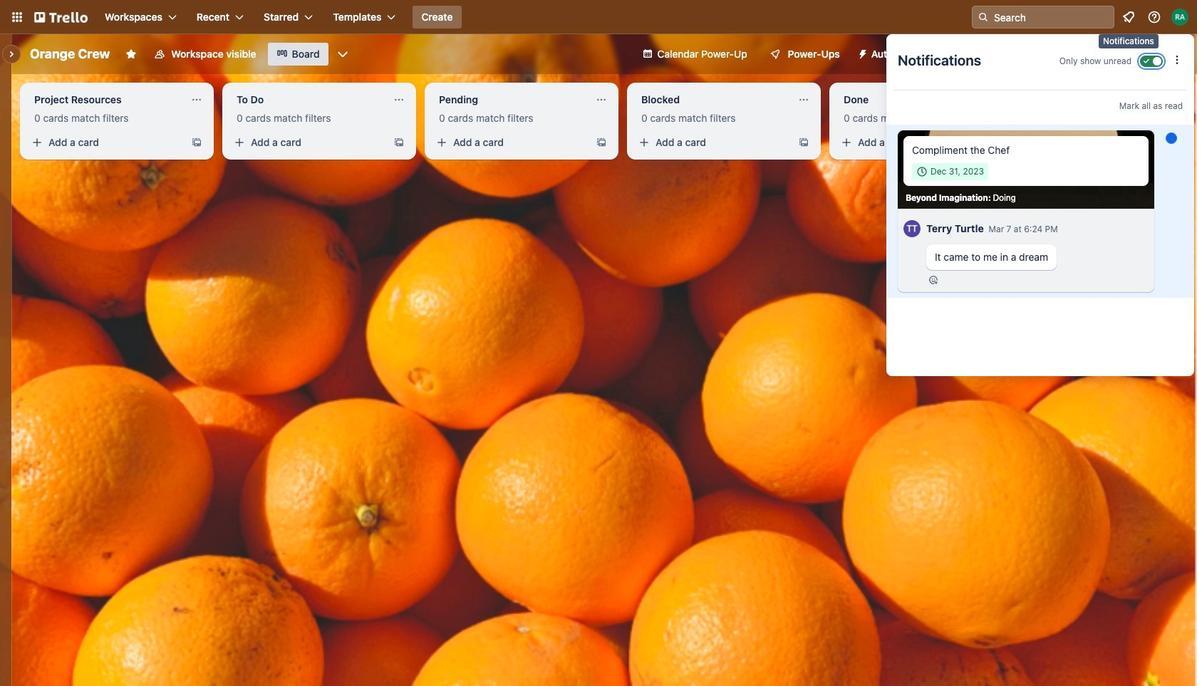 Task type: locate. For each thing, give the bounding box(es) containing it.
2 create from template… image from the left
[[798, 137, 810, 148]]

2 horizontal spatial create from template… image
[[1001, 137, 1012, 148]]

None text field
[[228, 88, 388, 111], [431, 88, 590, 111], [835, 88, 995, 111], [228, 88, 388, 111], [431, 88, 590, 111], [835, 88, 995, 111]]

ruby anderson (rubyanderson7) image
[[1084, 44, 1104, 64]]

create from template… image
[[191, 137, 202, 148], [596, 137, 607, 148]]

Search field
[[989, 7, 1114, 27]]

back to home image
[[34, 6, 88, 29]]

sm image
[[852, 43, 872, 63]]

2 create from template… image from the left
[[596, 137, 607, 148]]

ruby anderson (rubyanderson7) image
[[1172, 9, 1189, 26]]

tooltip
[[1099, 34, 1159, 48]]

0 horizontal spatial create from template… image
[[393, 137, 405, 148]]

1 create from template… image from the left
[[393, 137, 405, 148]]

1 create from template… image from the left
[[191, 137, 202, 148]]

0 horizontal spatial create from template… image
[[191, 137, 202, 148]]

3 create from template… image from the left
[[1001, 137, 1012, 148]]

star or unstar board image
[[126, 48, 137, 60]]

1 horizontal spatial create from template… image
[[798, 137, 810, 148]]

create from template… image
[[393, 137, 405, 148], [798, 137, 810, 148], [1001, 137, 1012, 148]]

None text field
[[26, 88, 185, 111], [633, 88, 793, 111], [26, 88, 185, 111], [633, 88, 793, 111]]

1 horizontal spatial create from template… image
[[596, 137, 607, 148]]



Task type: vqa. For each thing, say whether or not it's contained in the screenshot.
the rightmost Create from template… icon
yes



Task type: describe. For each thing, give the bounding box(es) containing it.
show menu image
[[1171, 47, 1185, 61]]

primary element
[[0, 0, 1198, 34]]

0 notifications image
[[1121, 9, 1138, 26]]

terry turtle (terryturtle) image
[[904, 218, 921, 240]]

Board name text field
[[23, 43, 117, 66]]

search image
[[978, 11, 989, 23]]

customize views image
[[336, 47, 350, 61]]

open information menu image
[[1148, 10, 1162, 24]]



